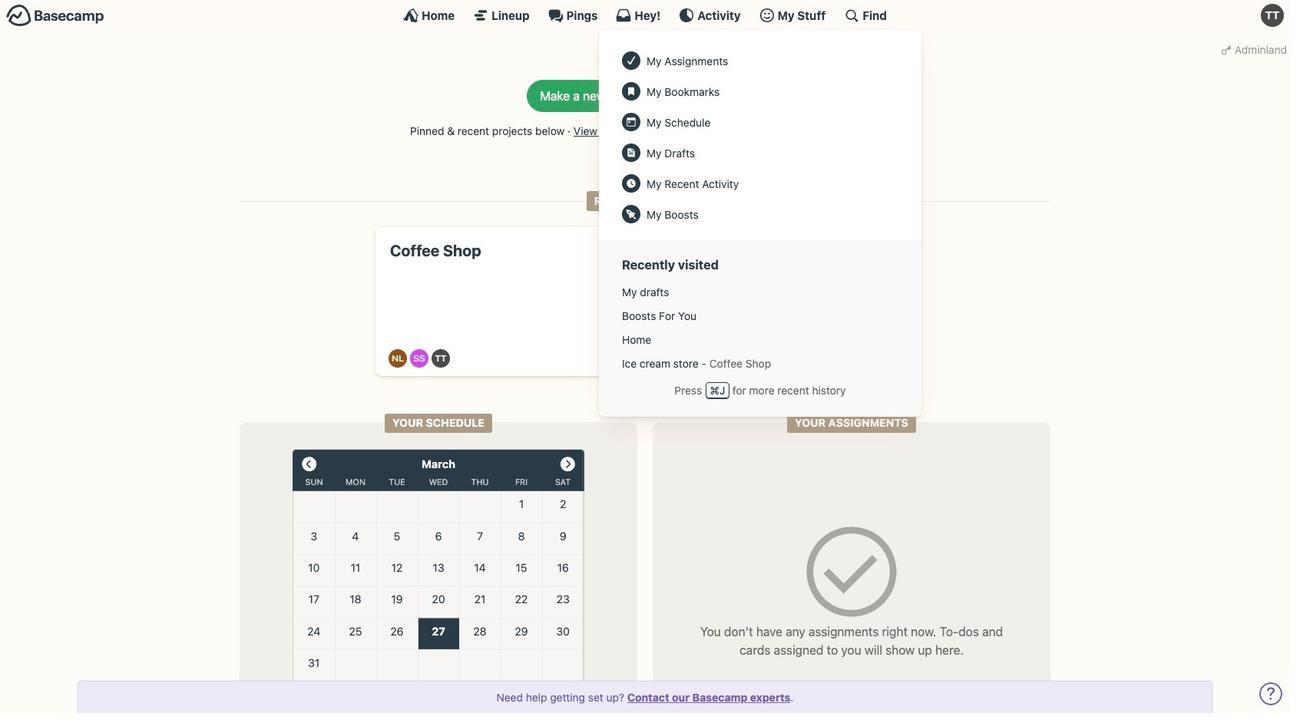Task type: describe. For each thing, give the bounding box(es) containing it.
my stuff element
[[614, 45, 906, 230]]

jennifer young image
[[707, 350, 725, 368]]

1 horizontal spatial terry turtle image
[[1261, 4, 1284, 27]]

keyboard shortcut: ⌘ + / image
[[844, 8, 860, 23]]

sarah silvers image
[[410, 350, 429, 368]]



Task type: locate. For each thing, give the bounding box(es) containing it.
0 vertical spatial terry turtle image
[[1261, 4, 1284, 27]]

annie bryan image
[[661, 350, 680, 368]]

switch accounts image
[[6, 4, 104, 28]]

recently visited pages element
[[614, 280, 906, 376]]

nicole katz image
[[737, 350, 756, 368]]

josh fiske image
[[722, 350, 740, 368]]

cheryl walters image
[[676, 350, 695, 368]]

terry turtle image
[[1261, 4, 1284, 27], [432, 350, 450, 368]]

natalie lubich image
[[389, 350, 407, 368]]

victor cooper image
[[767, 350, 786, 368]]

main element
[[0, 0, 1290, 417]]

0 horizontal spatial terry turtle image
[[432, 350, 450, 368]]

1 vertical spatial terry turtle image
[[432, 350, 450, 368]]

jared davis image
[[692, 350, 710, 368]]

steve marsh image
[[752, 350, 771, 368]]



